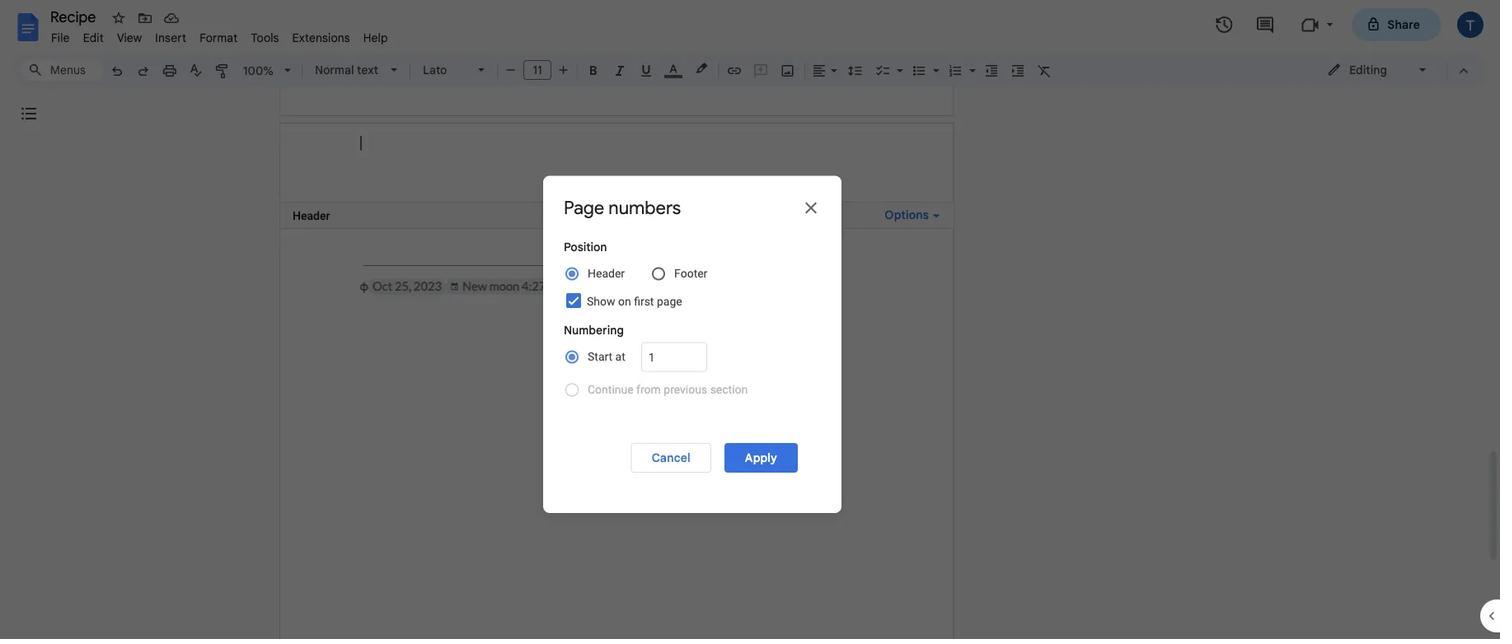 Task type: vqa. For each thing, say whether or not it's contained in the screenshot.
Start at "radio"
yes



Task type: locate. For each thing, give the bounding box(es) containing it.
1 horizontal spatial header
[[588, 267, 625, 280]]

Menus field
[[21, 59, 103, 82]]

start at
[[588, 350, 626, 364]]

share. private to only me. image
[[1366, 17, 1381, 32]]

Show on first page checkbox
[[566, 293, 581, 308]]

first
[[634, 295, 654, 309]]

menu bar inside menu bar banner
[[45, 21, 395, 49]]

apply
[[745, 451, 777, 465]]

numbers
[[609, 197, 681, 220]]

show on first page
[[587, 295, 682, 309]]

header
[[293, 209, 330, 222], [588, 267, 625, 280]]

page numbers application
[[0, 0, 1500, 640]]

page
[[564, 197, 604, 220]]

Rename text field
[[45, 7, 106, 26]]

apply button
[[724, 444, 798, 473]]

continue
[[588, 383, 634, 397]]

close image
[[801, 198, 821, 218]]

continue from previous section
[[588, 383, 748, 397]]

Header radio
[[564, 263, 631, 284]]

0 vertical spatial header
[[293, 209, 330, 222]]

menu bar
[[45, 21, 395, 49]]

1 vertical spatial header
[[588, 267, 625, 280]]

start
[[588, 350, 613, 364]]



Task type: describe. For each thing, give the bounding box(es) containing it.
numbering
[[564, 324, 624, 338]]

header inside "option"
[[588, 267, 625, 280]]

previous
[[664, 383, 707, 397]]

Start at text field
[[641, 343, 707, 372]]

0 horizontal spatial header
[[293, 209, 330, 222]]

page numbers heading
[[564, 197, 681, 220]]

from
[[636, 383, 661, 397]]

Footer radio
[[650, 263, 713, 284]]

main toolbar
[[102, 0, 1058, 640]]

cancel
[[652, 451, 691, 465]]

page numbers
[[564, 197, 681, 220]]

Start at radio
[[564, 346, 631, 368]]

show
[[587, 295, 615, 309]]

section
[[710, 383, 748, 397]]

Star checkbox
[[107, 7, 130, 30]]

page
[[657, 295, 682, 309]]

cancel button
[[631, 444, 711, 473]]

Continue from previous section radio
[[564, 379, 754, 401]]

menu bar banner
[[0, 0, 1500, 640]]

on
[[618, 295, 631, 309]]

position
[[564, 240, 607, 255]]

at
[[615, 350, 626, 364]]

footer
[[674, 267, 708, 280]]

page numbers dialog
[[543, 176, 842, 514]]



